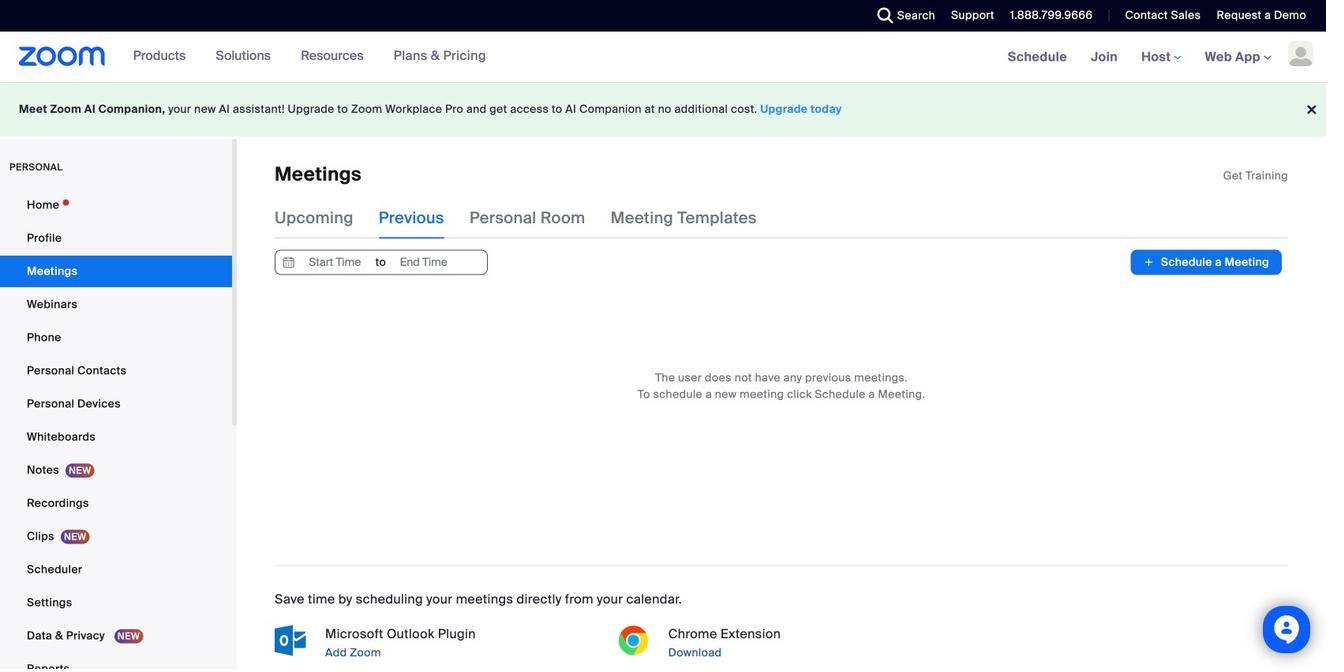 Task type: locate. For each thing, give the bounding box(es) containing it.
Date Range Picker End field
[[387, 251, 460, 274]]

date image
[[280, 251, 298, 274]]

application
[[1224, 168, 1289, 184]]

footer
[[0, 82, 1327, 137]]

personal menu menu
[[0, 190, 232, 670]]

banner
[[0, 32, 1327, 83]]

profile picture image
[[1289, 41, 1314, 66]]

meetings navigation
[[996, 32, 1327, 83]]



Task type: vqa. For each thing, say whether or not it's contained in the screenshot.
the Zoom Logo
yes



Task type: describe. For each thing, give the bounding box(es) containing it.
product information navigation
[[121, 32, 498, 82]]

tabs of meeting tab list
[[275, 198, 782, 239]]

add image
[[1144, 255, 1155, 270]]

Date Range Picker Start field
[[298, 251, 372, 274]]

zoom logo image
[[19, 47, 106, 66]]



